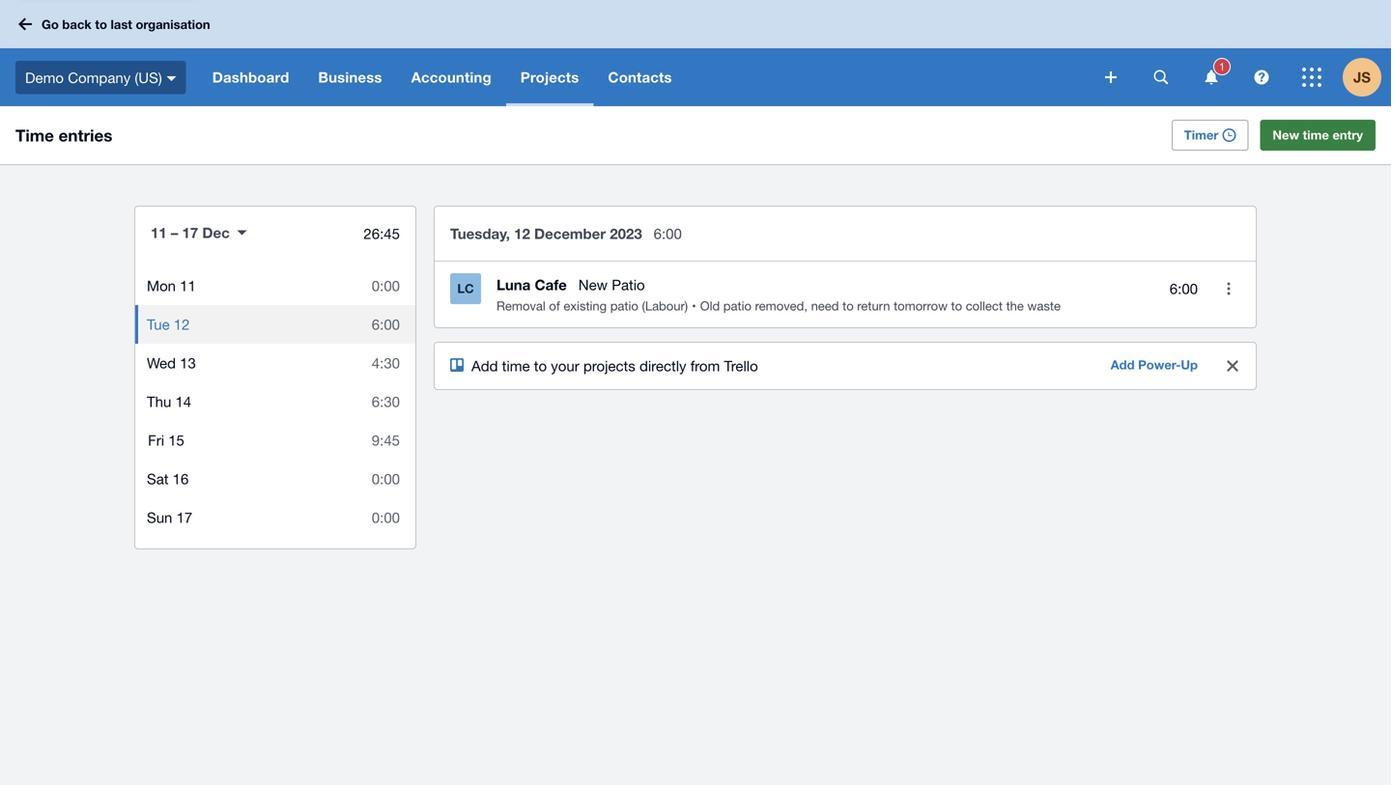 Task type: describe. For each thing, give the bounding box(es) containing it.
up
[[1182, 358, 1199, 373]]

svg image left 1 popup button
[[1155, 70, 1169, 85]]

removal
[[497, 299, 546, 314]]

go back to last organisation
[[42, 17, 210, 32]]

new for new time entry
[[1273, 128, 1300, 143]]

26:45
[[364, 225, 400, 242]]

waste
[[1028, 299, 1061, 314]]

projects button
[[506, 48, 594, 106]]

add power-up
[[1111, 358, 1199, 373]]

go
[[42, 17, 59, 32]]

•
[[692, 299, 697, 314]]

wed 13
[[147, 355, 196, 372]]

thu
[[147, 393, 171, 410]]

svg image inside go back to last organisation link
[[18, 18, 32, 30]]

entry
[[1333, 128, 1364, 143]]

contacts
[[608, 69, 672, 86]]

mon
[[147, 277, 176, 294]]

11 – 17 dec
[[151, 224, 230, 242]]

2 patio from the left
[[724, 299, 752, 314]]

company
[[68, 69, 131, 86]]

mon 11
[[147, 277, 196, 294]]

organisation
[[136, 17, 210, 32]]

power-
[[1139, 358, 1182, 373]]

6:30
[[372, 393, 400, 410]]

dashboard
[[212, 69, 289, 86]]

sun
[[147, 509, 172, 526]]

to left the your
[[534, 358, 547, 375]]

dashboard link
[[198, 48, 304, 106]]

15
[[168, 432, 185, 449]]

to left collect
[[952, 299, 963, 314]]

16
[[173, 471, 189, 488]]

contacts button
[[594, 48, 687, 106]]

11 inside popup button
[[151, 224, 167, 242]]

of
[[549, 299, 560, 314]]

lc
[[457, 281, 474, 296]]

svg image inside 1 popup button
[[1206, 70, 1218, 85]]

banner containing dashboard
[[0, 0, 1392, 106]]

collect
[[966, 299, 1003, 314]]

demo company (us)
[[25, 69, 162, 86]]

back
[[62, 17, 92, 32]]

clear button
[[1214, 347, 1253, 386]]

0:00 for mon 11
[[372, 277, 400, 294]]

projects
[[584, 358, 636, 375]]

svg image left js
[[1303, 68, 1322, 87]]

(labour)
[[642, 299, 688, 314]]

to left last in the top left of the page
[[95, 17, 107, 32]]

old
[[700, 299, 720, 314]]

add for add time to your projects directly from trello
[[472, 358, 498, 375]]

11 – 17 dec button
[[135, 211, 263, 255]]

tue 12
[[147, 316, 190, 333]]

removal of existing patio (labour) • old patio removed, need to return tomorrow to collect the waste
[[497, 299, 1061, 314]]

timer button
[[1172, 120, 1249, 151]]

thu 14
[[147, 393, 192, 410]]

dec
[[202, 224, 230, 242]]

return
[[858, 299, 891, 314]]

fri 15
[[148, 432, 185, 449]]

js button
[[1344, 48, 1392, 106]]

removed,
[[755, 299, 808, 314]]

1 patio from the left
[[611, 299, 639, 314]]

add power-up link
[[1100, 351, 1210, 382]]

time for to
[[502, 358, 530, 375]]

projects
[[521, 69, 579, 86]]

tuesday, 12 december 2023
[[450, 225, 642, 243]]

trello
[[724, 358, 759, 375]]

sat
[[147, 471, 169, 488]]

to right need
[[843, 299, 854, 314]]

go back to last organisation link
[[12, 7, 222, 41]]

17 inside 11 – 17 dec popup button
[[182, 224, 198, 242]]

accounting button
[[397, 48, 506, 106]]

1
[[1220, 60, 1226, 73]]

1 vertical spatial 17
[[176, 509, 193, 526]]

cafe
[[535, 276, 567, 294]]

2 horizontal spatial 6:00
[[1170, 280, 1199, 297]]



Task type: vqa. For each thing, say whether or not it's contained in the screenshot.
left patio
yes



Task type: locate. For each thing, give the bounding box(es) containing it.
business
[[318, 69, 382, 86]]

demo
[[25, 69, 64, 86]]

new left entry at right top
[[1273, 128, 1300, 143]]

0 horizontal spatial patio
[[611, 299, 639, 314]]

need
[[811, 299, 839, 314]]

6:00 up 4:30
[[372, 316, 400, 333]]

0 vertical spatial new
[[1273, 128, 1300, 143]]

0 vertical spatial 17
[[182, 224, 198, 242]]

1 vertical spatial 11
[[180, 277, 196, 294]]

new inside new time entry button
[[1273, 128, 1300, 143]]

directly
[[640, 358, 687, 375]]

12 right tuesday,
[[514, 225, 530, 243]]

clear image
[[1228, 361, 1239, 372]]

1 horizontal spatial 6:00
[[654, 225, 682, 242]]

new time entry
[[1273, 128, 1364, 143]]

accounting
[[411, 69, 492, 86]]

tue
[[147, 316, 170, 333]]

2 vertical spatial 6:00
[[372, 316, 400, 333]]

add
[[472, 358, 498, 375], [1111, 358, 1135, 373]]

timer
[[1185, 128, 1219, 143]]

svg image left 1
[[1206, 70, 1218, 85]]

(us)
[[135, 69, 162, 86]]

patio right 'old'
[[724, 299, 752, 314]]

14
[[175, 393, 192, 410]]

time inside button
[[1304, 128, 1330, 143]]

11 right "mon"
[[180, 277, 196, 294]]

js
[[1354, 69, 1372, 86]]

add left power-
[[1111, 358, 1135, 373]]

6:00
[[654, 225, 682, 242], [1170, 280, 1199, 297], [372, 316, 400, 333]]

your
[[551, 358, 580, 375]]

1 vertical spatial 6:00
[[1170, 280, 1199, 297]]

1 vertical spatial svg image
[[1106, 72, 1117, 83]]

1 horizontal spatial svg image
[[1106, 72, 1117, 83]]

to
[[95, 17, 107, 32], [843, 299, 854, 314], [952, 299, 963, 314], [534, 358, 547, 375]]

add for add power-up
[[1111, 358, 1135, 373]]

13
[[180, 355, 196, 372]]

svg image
[[1303, 68, 1322, 87], [1155, 70, 1169, 85], [1206, 70, 1218, 85], [1255, 70, 1270, 85], [167, 76, 177, 81]]

1 vertical spatial new
[[579, 276, 608, 293]]

luna cafe
[[497, 276, 567, 294]]

business button
[[304, 48, 397, 106]]

1 button
[[1193, 48, 1231, 106]]

patio
[[611, 299, 639, 314], [724, 299, 752, 314]]

12 right tue
[[174, 316, 190, 333]]

0 horizontal spatial 12
[[174, 316, 190, 333]]

demo company (us) button
[[0, 48, 198, 106]]

–
[[171, 224, 178, 242]]

tomorrow
[[894, 299, 948, 314]]

time left the your
[[502, 358, 530, 375]]

0:00 for sun 17
[[372, 509, 400, 526]]

6:00 right 2023
[[654, 225, 682, 242]]

svg image
[[18, 18, 32, 30], [1106, 72, 1117, 83]]

6:00 left "more options" icon
[[1170, 280, 1199, 297]]

0 vertical spatial 6:00
[[654, 225, 682, 242]]

tuesday,
[[450, 225, 510, 243]]

svg image right (us)
[[167, 76, 177, 81]]

0 vertical spatial 11
[[151, 224, 167, 242]]

luna
[[497, 276, 531, 294]]

sat 16
[[147, 471, 189, 488]]

3 0:00 from the top
[[372, 509, 400, 526]]

banner
[[0, 0, 1392, 106]]

0 horizontal spatial new
[[579, 276, 608, 293]]

17
[[182, 224, 198, 242], [176, 509, 193, 526]]

1 vertical spatial 0:00
[[372, 471, 400, 488]]

1 horizontal spatial 12
[[514, 225, 530, 243]]

sun 17
[[147, 509, 193, 526]]

2 vertical spatial 0:00
[[372, 509, 400, 526]]

0 horizontal spatial 11
[[151, 224, 167, 242]]

patio down patio
[[611, 299, 639, 314]]

more options image
[[1210, 270, 1249, 308]]

new time entry button
[[1261, 120, 1376, 151]]

time
[[15, 126, 54, 145]]

1 vertical spatial 12
[[174, 316, 190, 333]]

4:30
[[372, 355, 400, 372]]

1 0:00 from the top
[[372, 277, 400, 294]]

0 horizontal spatial svg image
[[18, 18, 32, 30]]

fri
[[148, 432, 164, 449]]

0 horizontal spatial 6:00
[[372, 316, 400, 333]]

new up existing
[[579, 276, 608, 293]]

17 right sun
[[176, 509, 193, 526]]

12 for tue
[[174, 316, 190, 333]]

wed
[[147, 355, 176, 372]]

from
[[691, 358, 720, 375]]

11
[[151, 224, 167, 242], [180, 277, 196, 294]]

svg image right 1
[[1255, 70, 1270, 85]]

time left entry at right top
[[1304, 128, 1330, 143]]

0 horizontal spatial add
[[472, 358, 498, 375]]

0 vertical spatial time
[[1304, 128, 1330, 143]]

11 left –
[[151, 224, 167, 242]]

0 vertical spatial svg image
[[18, 18, 32, 30]]

time
[[1304, 128, 1330, 143], [502, 358, 530, 375]]

12 for tuesday,
[[514, 225, 530, 243]]

0 vertical spatial 12
[[514, 225, 530, 243]]

existing
[[564, 299, 607, 314]]

add down removal
[[472, 358, 498, 375]]

9:45
[[372, 432, 400, 449]]

1 horizontal spatial patio
[[724, 299, 752, 314]]

1 horizontal spatial time
[[1304, 128, 1330, 143]]

add time to your projects directly from trello
[[472, 358, 759, 375]]

2 add from the left
[[1111, 358, 1135, 373]]

new for new patio
[[579, 276, 608, 293]]

1 horizontal spatial 11
[[180, 277, 196, 294]]

0:00
[[372, 277, 400, 294], [372, 471, 400, 488], [372, 509, 400, 526]]

1 horizontal spatial add
[[1111, 358, 1135, 373]]

2 0:00 from the top
[[372, 471, 400, 488]]

17 right –
[[182, 224, 198, 242]]

0 vertical spatial 0:00
[[372, 277, 400, 294]]

patio
[[612, 276, 645, 293]]

entries
[[59, 126, 112, 145]]

december
[[534, 225, 606, 243]]

1 add from the left
[[472, 358, 498, 375]]

the
[[1007, 299, 1024, 314]]

2023
[[610, 225, 642, 243]]

1 horizontal spatial new
[[1273, 128, 1300, 143]]

time entries
[[15, 126, 112, 145]]

time for entry
[[1304, 128, 1330, 143]]

new patio
[[579, 276, 645, 293]]

svg image inside demo company (us) "popup button"
[[167, 76, 177, 81]]

0 horizontal spatial time
[[502, 358, 530, 375]]

last
[[111, 17, 132, 32]]

12
[[514, 225, 530, 243], [174, 316, 190, 333]]

1 vertical spatial time
[[502, 358, 530, 375]]



